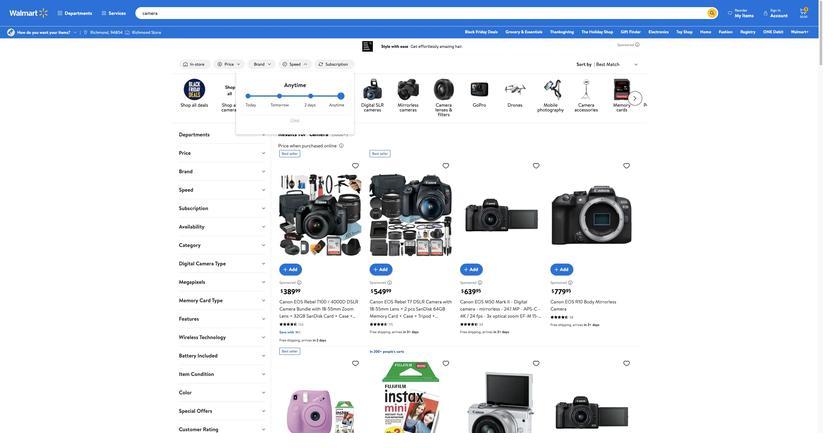 Task type: describe. For each thing, give the bounding box(es) containing it.
point & shoot cameras link
[[643, 79, 674, 113]]

canon for 549
[[370, 298, 383, 305]]

seller for 549
[[380, 151, 388, 156]]

55mm inside canon eos rebel t7 dslr camera with 18-55mm lens + 2 pcs sandisk 64gb memory card + case + tripod + telephoto + zeetech accessory bundle
[[376, 305, 389, 312]]

speed inside tab
[[179, 186, 193, 193]]

days for 779
[[593, 322, 600, 327]]

rebel for 389
[[304, 298, 316, 305]]

thanksgiving
[[551, 29, 574, 35]]

best seller for 389
[[282, 151, 298, 156]]

days for 639
[[503, 329, 509, 334]]

24
[[470, 313, 476, 319]]

shop all deals image
[[184, 79, 205, 100]]

aps-
[[524, 305, 534, 312]]

subscription button
[[315, 59, 355, 69]]

digital inside canon eos m50 mark ii - digital camera - mirrorless - 24.1 mp - aps-c - 4k / 24 fps - 3x optical zoom ef-m 15- 45mm is stm lens - wi-fi, bluetooth - black
[[514, 298, 528, 305]]

- left 24.1 in the right of the page
[[502, 305, 503, 312]]

cameras inside mirrorless cameras
[[400, 106, 417, 113]]

camera inside 'camera accessories'
[[579, 102, 595, 108]]

shipping, down walmart plus icon
[[287, 338, 301, 343]]

how fast do you want your order? option group
[[246, 94, 345, 108]]

lenses
[[436, 106, 448, 113]]

wireless technology tab
[[174, 328, 271, 346]]

0 horizontal spatial departments button
[[53, 6, 97, 20]]

sign in to add to favorites list, canon eos m50 mark ii - digital camera - mirrorless - 24.1 mp - aps-c - 4k / 24 fps - 3x optical zoom ef-m 15-45mm is stm lens - wi-fi, bluetooth - black image
[[533, 162, 540, 169]]

want
[[40, 29, 48, 35]]

3 add button from the left
[[461, 264, 483, 275]]

2 ad disclaimer and feedback for ingridsponsoredproducts image from the left
[[569, 280, 573, 285]]

with inside canon eos rebel t7 dslr camera with 18-55mm lens + 2 pcs sandisk 64gb memory card + case + tripod + telephoto + zeetech accessory bundle
[[443, 298, 452, 305]]

1 vertical spatial price button
[[174, 144, 271, 162]]

add button for canon eos rebel t7 dslr camera with 18-55mm lens + 2 pcs sandisk 64gb memory card + case + tripod + telephoto + zeetech accessory bundle
[[370, 264, 393, 275]]

mobile photography link
[[536, 79, 567, 113]]

1 horizontal spatial speed button
[[279, 59, 312, 69]]

c
[[534, 305, 538, 312]]

55mm inside canon eos rebel t100 / 4000d dslr camera bundle with 18-55mm zoom lens + 32gb sandisk card + case + tripod + zeetech accessory
[[328, 305, 341, 312]]

free shipping, arrives in 3+ days for 639
[[461, 329, 509, 334]]

eos for 779
[[566, 298, 575, 305]]

shop cameras by brand image
[[255, 79, 277, 100]]

38
[[570, 315, 574, 320]]

lens inside canon eos rebel t7 dslr camera with 18-55mm lens + 2 pcs sandisk 64gb memory card + case + tripod + telephoto + zeetech accessory bundle
[[390, 305, 400, 312]]

category tab
[[174, 236, 271, 254]]

 image for how do you want your items?
[[7, 29, 15, 36]]

subscription tab
[[174, 199, 271, 217]]

price inside sort and filter section element
[[225, 61, 234, 67]]

2 vertical spatial 2
[[317, 338, 319, 343]]

instant film cameras link
[[322, 79, 353, 113]]

brand inside sort and filter section element
[[254, 61, 265, 67]]

category button
[[174, 236, 271, 254]]

type for digital camera type
[[215, 260, 226, 267]]

my
[[735, 12, 742, 19]]

special
[[179, 407, 196, 415]]

instant film cameras image
[[326, 79, 348, 100]]

zoom
[[508, 313, 519, 319]]

disposable
[[290, 102, 313, 108]]

bundle inside canon eos rebel t7 dslr camera with 18-55mm lens + 2 pcs sandisk 64gb memory card + case + tripod + telephoto + zeetech accessory bundle
[[435, 320, 450, 326]]

battery included
[[179, 352, 218, 359]]

disposable cameras image
[[291, 79, 312, 100]]

2 days
[[305, 102, 316, 108]]

 image for richmond store
[[125, 29, 130, 35]]

200+
[[374, 349, 382, 354]]

camera inside dropdown button
[[196, 260, 214, 267]]

$ 549 99
[[371, 286, 392, 297]]

camera inside canon eos r10 body mirrorless camera
[[551, 305, 567, 312]]

all for cameras
[[234, 102, 238, 108]]

instant film cameras
[[326, 102, 349, 113]]

in-
[[190, 61, 195, 67]]

electronics
[[649, 29, 669, 35]]

1 ad disclaimer and feedback for ingridsponsoredproducts image from the left
[[388, 280, 392, 285]]

optical
[[493, 313, 507, 319]]

memory card type button
[[174, 291, 271, 309]]

mirrorless cameras image
[[398, 79, 419, 100]]

2 vertical spatial with
[[288, 329, 294, 335]]

2 horizontal spatial price
[[278, 142, 289, 149]]

save with
[[280, 329, 294, 335]]

digital slr cameras image
[[362, 79, 384, 100]]

brand tab
[[174, 162, 271, 180]]

shop inside "link"
[[605, 29, 614, 35]]

camera lenses & filters image
[[433, 79, 455, 100]]

1 vertical spatial departments button
[[174, 125, 271, 144]]

3+ for 779
[[588, 322, 592, 327]]

eos for 549
[[385, 298, 394, 305]]

4000d
[[331, 298, 346, 305]]

wireless technology button
[[174, 328, 271, 346]]

item condition button
[[174, 365, 271, 383]]

the
[[582, 29, 589, 35]]

$ for 549
[[371, 288, 374, 294]]

online
[[324, 142, 337, 149]]

features
[[179, 315, 199, 322]]

t100
[[317, 298, 327, 305]]

camera accessories
[[575, 102, 598, 113]]

days for 549
[[412, 329, 419, 334]]

memory for card
[[179, 297, 198, 304]]

card inside dropdown button
[[200, 297, 211, 304]]

add for add button for canon eos rebel t100 / 4000d dslr camera bundle with 18-55mm zoom lens + 32gb sandisk card + case + tripod + zeetech accessory image
[[289, 266, 298, 273]]

drones image
[[505, 79, 526, 100]]

mobile photography image
[[540, 79, 562, 100]]

gift
[[621, 29, 629, 35]]

in inside the sign in account
[[779, 8, 781, 13]]

mark
[[496, 298, 507, 305]]

services
[[109, 10, 126, 16]]

sponsored for 2nd ad disclaimer and feedback for ingridsponsoredproducts icon from right
[[280, 280, 296, 285]]

memory inside canon eos rebel t7 dslr camera with 18-55mm lens + 2 pcs sandisk 64gb memory card + case + tripod + telephoto + zeetech accessory bundle
[[370, 313, 387, 319]]

registry link
[[738, 29, 759, 35]]

94804
[[111, 29, 123, 35]]

$ 389 99
[[281, 286, 301, 297]]

wi-
[[502, 320, 509, 326]]

one debit link
[[761, 29, 787, 35]]

99 for 549
[[386, 287, 392, 294]]

accessories
[[575, 106, 598, 113]]

in down canon eos rebel t100 / 4000d dslr camera bundle with 18-55mm zoom lens + 32gb sandisk card + case + tripod + zeetech accessory at the left bottom
[[313, 338, 316, 343]]

walmart plus image
[[296, 329, 302, 335]]

canon for 639
[[461, 298, 474, 305]]

home
[[701, 29, 712, 35]]

sponsored for first ad disclaimer and feedback for ingridsponsoredproducts image from left
[[370, 280, 386, 285]]

$ for 389
[[281, 288, 283, 294]]

your
[[49, 29, 57, 35]]

sponsored for ad disclaimer and feedback for skylinedisplayad image
[[618, 42, 634, 47]]

95 for 639
[[476, 287, 482, 294]]

features tab
[[174, 310, 271, 328]]

0 horizontal spatial in
[[370, 349, 373, 354]]

battery included button
[[174, 347, 271, 365]]

deals
[[488, 29, 498, 35]]

card inside canon eos rebel t7 dslr camera with 18-55mm lens + 2 pcs sandisk 64gb memory card + case + tripod + telephoto + zeetech accessory bundle
[[388, 313, 398, 319]]

4k
[[461, 313, 466, 319]]

the holiday shop
[[582, 29, 614, 35]]

store
[[195, 61, 205, 67]]

mirrorless cameras link
[[393, 79, 424, 113]]

item condition
[[179, 370, 214, 378]]

battery
[[179, 352, 196, 359]]

purchased
[[302, 142, 323, 149]]

card inside canon eos rebel t100 / 4000d dslr camera bundle with 18-55mm zoom lens + 32gb sandisk card + case + tripod + zeetech accessory
[[324, 313, 334, 319]]

- down 15-
[[537, 320, 539, 326]]

2 inside how fast do you want your order? option group
[[305, 102, 307, 108]]

shop cameras by brand link
[[250, 79, 281, 113]]

telephoto
[[370, 320, 391, 326]]

days inside how fast do you want your order? option group
[[308, 102, 316, 108]]

rebel for 549
[[395, 298, 407, 305]]

brand inside tab
[[179, 168, 193, 175]]

deals
[[198, 102, 208, 108]]

shop cameras by brand
[[252, 102, 280, 113]]

subscription inside button
[[326, 61, 348, 67]]

sandisk inside canon eos rebel t7 dslr camera with 18-55mm lens + 2 pcs sandisk 64gb memory card + case + tripod + telephoto + zeetech accessory bundle
[[416, 305, 432, 312]]

camera lenses & filters
[[436, 102, 453, 118]]

add for add button corresponding to canon eos r10 body mirrorless camera image
[[561, 266, 569, 273]]

- up fps
[[477, 305, 479, 312]]

free for 549
[[370, 329, 377, 334]]

toy
[[677, 29, 683, 35]]

canon eos rebel t7 dslr camera with 18-55mm lens + 2 pcs sandisk 64gb memory card + case + tripod + telephoto + zeetech accessory bundle
[[370, 298, 452, 326]]

filters
[[438, 111, 450, 118]]

richmond
[[132, 29, 150, 35]]

thanksgiving link
[[548, 29, 577, 35]]

0 horizontal spatial mirrorless
[[398, 102, 419, 108]]

today
[[246, 102, 256, 108]]

t7
[[408, 298, 412, 305]]

reorder
[[735, 8, 748, 13]]

richmond,
[[90, 29, 110, 35]]

digital camera type tab
[[174, 254, 271, 273]]

$ for 639
[[462, 288, 464, 294]]

cameras inside 'shop cameras by brand'
[[263, 102, 280, 108]]

price tab
[[174, 144, 271, 162]]

canon eos rebel t100 / 4000d dslr camera bundle with 18-55mm zoom lens + 32gb sandisk card + case + tripod + zeetech accessory image
[[280, 160, 362, 271]]

0 horizontal spatial departments
[[65, 10, 92, 16]]

Today radio
[[246, 94, 251, 98]]

how
[[17, 29, 26, 35]]

with inside canon eos rebel t100 / 4000d dslr camera bundle with 18-55mm zoom lens + 32gb sandisk card + case + tripod + zeetech accessory
[[312, 305, 321, 312]]

one
[[764, 29, 773, 35]]

cards
[[617, 106, 628, 113]]

slr
[[376, 102, 384, 108]]

shop all deals link
[[179, 79, 210, 109]]

add to cart image for canon eos r10 body mirrorless camera image
[[553, 266, 561, 273]]

canon eos rebel t100 / 4000d dslr camera bundle with 18-55mm zoom lens + 32gb sandisk card + case + tripod + zeetech accessory
[[280, 298, 359, 326]]

sign in to add to favorites list, fujifilm instax mini 7+ exclusive blister bundle with bonus pack of film (10-pack mini film), lavender image
[[352, 360, 359, 367]]

free down save
[[280, 338, 287, 343]]

account
[[771, 12, 788, 19]]

cameras inside digital slr cameras
[[364, 106, 381, 113]]

shop all cameras link
[[215, 79, 246, 113]]

black friday deals
[[465, 29, 498, 35]]

sign in to add to favorites list, canon eos rebel t100 / 4000d dslr camera bundle with 18-55mm zoom lens + 32gb sandisk card + case + tripod + zeetech accessory image
[[352, 162, 359, 169]]

sign in to add to favorites list, canon eos r10 body mirrorless camera image
[[624, 162, 631, 169]]

richmond store
[[132, 29, 161, 35]]

Tomorrow radio
[[277, 94, 282, 98]]

toy shop
[[677, 29, 693, 35]]

cameras inside disposable cameras
[[293, 106, 310, 113]]

digital slr cameras link
[[357, 79, 388, 113]]

779
[[555, 286, 566, 297]]

availability button
[[174, 218, 271, 236]]

sponsored for 2nd ad disclaimer and feedback for ingridsponsoredproducts icon from left
[[551, 280, 567, 285]]

18- inside canon eos rebel t100 / 4000d dslr camera bundle with 18-55mm zoom lens + 32gb sandisk card + case + tripod + zeetech accessory
[[322, 305, 328, 312]]

zeetech inside canon eos rebel t7 dslr camera with 18-55mm lens + 2 pcs sandisk 64gb memory card + case + tripod + telephoto + zeetech accessory bundle
[[396, 320, 412, 326]]

549
[[374, 286, 386, 297]]

shipping, for 549
[[378, 329, 392, 334]]

add for add button associated with canon eos rebel t7 dslr camera with 18-55mm lens + 2 pcs sandisk 64gb memory card + case + tripod + telephoto + zeetech accessory bundle
[[380, 266, 388, 273]]

fujifilm instax mini 7+ exclusive blister bundle with bonus pack of film (10-pack mini film), lavender image
[[280, 357, 362, 433]]

photography
[[538, 106, 564, 113]]

bundle inside canon eos rebel t100 / 4000d dslr camera bundle with 18-55mm zoom lens + 32gb sandisk card + case + tripod + zeetech accessory
[[297, 305, 311, 312]]

disposable cameras
[[290, 102, 313, 113]]

0 vertical spatial brand button
[[248, 59, 276, 69]]

fujifilm instax mini twin film pack (20 photos; film size of 8.6cm x 5.4cm) image
[[370, 357, 452, 433]]



Task type: locate. For each thing, give the bounding box(es) containing it.
sign in account
[[771, 8, 788, 19]]

rebel left the t100
[[304, 298, 316, 305]]

99
[[295, 287, 301, 294], [386, 287, 392, 294]]

by left "brand"
[[257, 106, 262, 113]]

type for memory card type
[[212, 297, 223, 304]]

add to cart image for sign in to add to favorites list, canon eos m50 mark ii - digital camera - mirrorless - 24.1 mp - aps-c - 4k / 24 fps - 3x optical zoom ef-m 15-45mm is stm lens - wi-fi, bluetooth - black icon in the right top of the page's canon eos m50 mark ii - digital camera - mirrorless - 24.1 mp - aps-c - 4k / 24 fps - 3x optical zoom ef-m 15-45mm is stm lens - wi-fi, bluetooth - black image
[[463, 266, 470, 273]]

1 vertical spatial subscription
[[179, 204, 208, 212]]

price inside the "price" tab
[[179, 149, 191, 157]]

| inside sort and filter section element
[[595, 61, 596, 67]]

- right ii
[[511, 298, 513, 305]]

in for 639
[[494, 329, 497, 334]]

2 dslr from the left
[[414, 298, 425, 305]]

add to cart image up 389
[[282, 266, 289, 273]]

digital inside dropdown button
[[179, 260, 195, 267]]

walmart+ link
[[789, 29, 812, 35]]

digital
[[362, 102, 375, 108], [179, 260, 195, 267], [514, 298, 528, 305]]

speed
[[290, 61, 301, 67], [179, 186, 193, 193]]

shipping, down telephoto
[[378, 329, 392, 334]]

1 horizontal spatial /
[[467, 313, 469, 319]]

canon for 779
[[551, 298, 564, 305]]

clear button
[[246, 115, 345, 125]]

digital camera type button
[[174, 254, 271, 273]]

card down megapixels
[[200, 297, 211, 304]]

dslr
[[347, 298, 359, 305], [414, 298, 425, 305]]

2 add button from the left
[[370, 264, 393, 275]]

speed inside sort and filter section element
[[290, 61, 301, 67]]

3+ down lens
[[498, 329, 502, 334]]

rebel left t7
[[395, 298, 407, 305]]

mirrorless right "body"
[[596, 298, 617, 305]]

memory cards image
[[612, 79, 633, 100]]

0 horizontal spatial rebel
[[304, 298, 316, 305]]

0 vertical spatial mirrorless
[[398, 102, 419, 108]]

anytime inside how fast do you want your order? option group
[[329, 102, 345, 108]]

camera inside canon eos rebel t100 / 4000d dslr camera bundle with 18-55mm zoom lens + 32gb sandisk card + case + tripod + zeetech accessory
[[280, 305, 296, 312]]

0 horizontal spatial anytime
[[284, 81, 306, 89]]

18- inside canon eos rebel t7 dslr camera with 18-55mm lens + 2 pcs sandisk 64gb memory card + case + tripod + telephoto + zeetech accessory bundle
[[370, 305, 376, 312]]

shop right "holiday"
[[605, 29, 614, 35]]

seller for 389
[[290, 151, 298, 156]]

$ inside $ 639 95
[[462, 288, 464, 294]]

dslr up 'zoom'
[[347, 298, 359, 305]]

0 vertical spatial lens
[[390, 305, 400, 312]]

& right point
[[656, 102, 659, 108]]

eos left the m50 on the bottom
[[475, 298, 484, 305]]

type down the megapixels tab
[[212, 297, 223, 304]]

0 horizontal spatial card
[[200, 297, 211, 304]]

2 99 from the left
[[386, 287, 392, 294]]

eos inside canon eos rebel t100 / 4000d dslr camera bundle with 18-55mm zoom lens + 32gb sandisk card + case + tripod + zeetech accessory
[[294, 298, 303, 305]]

eos inside canon eos m50 mark ii - digital camera - mirrorless - 24.1 mp - aps-c - 4k / 24 fps - 3x optical zoom ef-m 15- 45mm is stm lens - wi-fi, bluetooth - black
[[475, 298, 484, 305]]

ad disclaimer and feedback for ingridsponsoredproducts image up '$ 779 95'
[[569, 280, 573, 285]]

eos down the $ 549 99
[[385, 298, 394, 305]]

type inside dropdown button
[[215, 260, 226, 267]]

add for second add button from the right
[[470, 266, 479, 273]]

with up 64gb
[[443, 298, 452, 305]]

one debit
[[764, 29, 784, 35]]

$
[[281, 288, 283, 294], [371, 288, 374, 294], [462, 288, 464, 294], [552, 288, 555, 294]]

megapixels
[[179, 278, 205, 286]]

$ inside the $ 549 99
[[371, 288, 374, 294]]

point & shoot cameras
[[644, 102, 672, 113]]

shop inside shop all cameras
[[222, 102, 233, 108]]

sponsored up 639
[[461, 280, 477, 285]]

camera down camera accessories 'image'
[[579, 102, 595, 108]]

debit
[[774, 29, 784, 35]]

price button up shop all cameras image
[[213, 59, 245, 69]]

canon eos m50 mark ii - digital camera - mirrorless - 24.1 mp - aps-c - 4k / 24 fps - 3x optical zoom ef-m 15- 45mm is stm lens - wi-fi, bluetooth - black
[[461, 298, 541, 333]]

by
[[587, 61, 592, 67], [257, 106, 262, 113]]

1 horizontal spatial ad disclaimer and feedback for ingridsponsoredproducts image
[[569, 280, 573, 285]]

0 horizontal spatial speed
[[179, 186, 193, 193]]

1 vertical spatial brand button
[[174, 162, 271, 180]]

2 add to cart image from the left
[[553, 266, 561, 273]]

0 horizontal spatial brand
[[179, 168, 193, 175]]

you
[[32, 29, 39, 35]]

add to cart image
[[372, 266, 380, 273], [463, 266, 470, 273]]

sign in to add to favorites list, canon eos m200 24.1 megapixel mirrorless camera with lens, 0.59", 1.77", white image
[[533, 360, 540, 367]]

0 vertical spatial with
[[443, 298, 452, 305]]

ad disclaimer and feedback for skylinedisplayad image
[[636, 42, 640, 47]]

departments button up the "price" tab on the top left of the page
[[174, 125, 271, 144]]

departments tab
[[174, 125, 271, 144]]

3+ down canon eos rebel t7 dslr camera with 18-55mm lens + 2 pcs sandisk 64gb memory card + case + tripod + telephoto + zeetech accessory bundle
[[407, 329, 411, 334]]

tab
[[174, 420, 271, 433]]

speed tab
[[174, 181, 271, 199]]

all left deals on the left of the page
[[192, 102, 197, 108]]

store
[[151, 29, 161, 35]]

Anytime radio
[[340, 94, 345, 98]]

1 horizontal spatial add to cart image
[[553, 266, 561, 273]]

canon eos rebel t7 dslr camera with 18-55mm lens + 2 pcs sandisk 64gb memory card + case + tripod + telephoto + zeetech accessory bundle image
[[370, 160, 452, 271]]

canon inside canon eos rebel t7 dslr camera with 18-55mm lens + 2 pcs sandisk 64gb memory card + case + tripod + telephoto + zeetech accessory bundle
[[370, 298, 383, 305]]

eos for 389
[[294, 298, 303, 305]]

0 vertical spatial departments button
[[53, 6, 97, 20]]

zeetech inside canon eos rebel t100 / 4000d dslr camera bundle with 18-55mm zoom lens + 32gb sandisk card + case + tripod + zeetech accessory
[[298, 320, 314, 326]]

memory card type tab
[[174, 291, 271, 309]]

the holiday shop link
[[580, 29, 616, 35]]

1 99 from the left
[[295, 287, 301, 294]]

95 for 779
[[566, 287, 572, 294]]

arrives
[[573, 322, 584, 327], [392, 329, 403, 334], [483, 329, 493, 334], [302, 338, 312, 343]]

when
[[290, 142, 301, 149]]

departments inside departments tab
[[179, 131, 210, 138]]

2 55mm from the left
[[376, 305, 389, 312]]

$ inside '$ 779 95'
[[552, 288, 555, 294]]

speed button down brand tab
[[174, 181, 271, 199]]

is
[[475, 320, 479, 326]]

dslr inside canon eos rebel t7 dslr camera with 18-55mm lens + 2 pcs sandisk 64gb memory card + case + tripod + telephoto + zeetech accessory bundle
[[414, 298, 425, 305]]

memory up telephoto
[[370, 313, 387, 319]]

add to cart image up 779
[[553, 266, 561, 273]]

1 canon from the left
[[280, 298, 293, 305]]

1 horizontal spatial bundle
[[435, 320, 450, 326]]

digital for digital camera type
[[179, 260, 195, 267]]

included
[[198, 352, 218, 359]]

digital inside digital slr cameras
[[362, 102, 375, 108]]

memory down memory cards image
[[614, 102, 631, 108]]

0 vertical spatial tripod
[[419, 313, 431, 319]]

camera up 32gb
[[280, 305, 296, 312]]

24.1
[[504, 305, 512, 312]]

1 vertical spatial in
[[370, 349, 373, 354]]

0 vertical spatial sandisk
[[416, 305, 432, 312]]

1 vertical spatial /
[[467, 313, 469, 319]]

1 case from the left
[[339, 313, 349, 319]]

color button
[[174, 383, 271, 402]]

people's
[[383, 349, 396, 354]]

tripod inside canon eos rebel t100 / 4000d dslr camera bundle with 18-55mm zoom lens + 32gb sandisk card + case + tripod + zeetech accessory
[[280, 320, 292, 326]]

0 horizontal spatial with
[[288, 329, 294, 335]]

1 add to cart image from the left
[[372, 266, 380, 273]]

Walmart Site-Wide search field
[[135, 7, 719, 19]]

ad disclaimer and feedback for ingridsponsoredproducts image
[[388, 280, 392, 285], [478, 280, 483, 285]]

category
[[179, 241, 201, 249]]

2 inside canon eos rebel t7 dslr camera with 18-55mm lens + 2 pcs sandisk 64gb memory card + case + tripod + telephoto + zeetech accessory bundle
[[405, 305, 407, 312]]

shop all cameras image
[[219, 79, 241, 100]]

case down 'zoom'
[[339, 313, 349, 319]]

sign in to add to favorites list, canon eos rebel t7 dslr camera with 18-55mm lens + 2 pcs sandisk 64gb memory card + case + tripod + telephoto + zeetech accessory bundle image
[[443, 162, 450, 169]]

1 horizontal spatial |
[[595, 61, 596, 67]]

mirrorless
[[480, 305, 500, 312]]

add button for canon eos r10 body mirrorless camera image
[[551, 264, 574, 275]]

/ inside canon eos m50 mark ii - digital camera - mirrorless - 24.1 mp - aps-c - 4k / 24 fps - 3x optical zoom ef-m 15- 45mm is stm lens - wi-fi, bluetooth - black
[[467, 313, 469, 319]]

free down telephoto
[[370, 329, 377, 334]]

in
[[584, 322, 587, 327], [404, 329, 406, 334], [494, 329, 497, 334], [313, 338, 316, 343]]

free for 639
[[461, 329, 467, 334]]

1 horizontal spatial 95
[[566, 287, 572, 294]]

instant
[[326, 102, 340, 108]]

by inside 'shop cameras by brand'
[[257, 106, 262, 113]]

115
[[389, 322, 393, 327]]

legal information image
[[339, 143, 344, 148]]

$ left 549
[[371, 288, 374, 294]]

 image
[[7, 29, 15, 36], [125, 29, 130, 35]]

camera inside canon eos rebel t7 dslr camera with 18-55mm lens + 2 pcs sandisk 64gb memory card + case + tripod + telephoto + zeetech accessory bundle
[[426, 298, 442, 305]]

canon inside canon eos m50 mark ii - digital camera - mirrorless - 24.1 mp - aps-c - 4k / 24 fps - 3x optical zoom ef-m 15- 45mm is stm lens - wi-fi, bluetooth - black
[[461, 298, 474, 305]]

1 horizontal spatial tripod
[[419, 313, 431, 319]]

1 vertical spatial tripod
[[280, 320, 292, 326]]

in for 779
[[584, 322, 587, 327]]

2 accessory from the left
[[413, 320, 434, 326]]

eos for 639
[[475, 298, 484, 305]]

1 horizontal spatial memory
[[370, 313, 387, 319]]

/ right the t100
[[328, 298, 330, 305]]

color
[[179, 389, 192, 396]]

1 95 from the left
[[476, 287, 482, 294]]

case down 'pcs'
[[404, 313, 414, 319]]

arrives down 115
[[392, 329, 403, 334]]

free shipping, arrives in 3+ days for 549
[[370, 329, 419, 334]]

accessory
[[315, 320, 336, 326], [413, 320, 434, 326]]

color tab
[[174, 383, 271, 402]]

0 vertical spatial departments
[[65, 10, 92, 16]]

add up $ 389 99
[[289, 266, 298, 273]]

best inside popup button
[[597, 61, 606, 67]]

1 horizontal spatial &
[[521, 29, 524, 35]]

1 vertical spatial memory
[[179, 297, 198, 304]]

price button up brand tab
[[174, 144, 271, 162]]

0 horizontal spatial 95
[[476, 287, 482, 294]]

with left walmart plus icon
[[288, 329, 294, 335]]

add button up the $ 549 99
[[370, 264, 393, 275]]

gift finder
[[621, 29, 641, 35]]

rebel inside canon eos rebel t7 dslr camera with 18-55mm lens + 2 pcs sandisk 64gb memory card + case + tripod + telephoto + zeetech accessory bundle
[[395, 298, 407, 305]]

0
[[806, 7, 808, 12]]

sponsored for 1st ad disclaimer and feedback for ingridsponsoredproducts image from the right
[[461, 280, 477, 285]]

95 inside $ 639 95
[[476, 287, 482, 294]]

canon up camera
[[461, 298, 474, 305]]

cameras inside the instant film cameras
[[329, 106, 346, 113]]

4 eos from the left
[[566, 298, 575, 305]]

in up carts
[[404, 329, 406, 334]]

& for point
[[656, 102, 659, 108]]

case inside canon eos rebel t100 / 4000d dslr camera bundle with 18-55mm zoom lens + 32gb sandisk card + case + tripod + zeetech accessory
[[339, 313, 349, 319]]

4 add button from the left
[[551, 264, 574, 275]]

camera lenses & filters link
[[429, 79, 460, 118]]

sort by |
[[577, 61, 596, 67]]

3+ for 639
[[498, 329, 502, 334]]

add to cart image up 639
[[463, 266, 470, 273]]

0 horizontal spatial speed button
[[174, 181, 271, 199]]

add button for canon eos rebel t100 / 4000d dslr camera bundle with 18-55mm zoom lens + 32gb sandisk card + case + tripod + zeetech accessory image
[[280, 264, 302, 275]]

2 $ from the left
[[371, 288, 374, 294]]

cameras inside point & shoot cameras
[[650, 106, 667, 113]]

memory inside dropdown button
[[179, 297, 198, 304]]

0 vertical spatial anytime
[[284, 81, 306, 89]]

camera accessories link
[[571, 79, 602, 113]]

1 vertical spatial bundle
[[435, 320, 450, 326]]

1 ad disclaimer and feedback for ingridsponsoredproducts image from the left
[[297, 280, 302, 285]]

0 vertical spatial in
[[779, 8, 781, 13]]

1 vertical spatial speed button
[[174, 181, 271, 199]]

3 add from the left
[[470, 266, 479, 273]]

card down the t100
[[324, 313, 334, 319]]

1 horizontal spatial dslr
[[414, 298, 425, 305]]

2 horizontal spatial with
[[443, 298, 452, 305]]

0 horizontal spatial canon eos m50 mark ii - digital camera - mirrorless - 24.1 mp - aps-c - 4k / 24 fps - 3x optical zoom ef-m 15-45mm is stm lens - wi-fi, bluetooth - black image
[[461, 160, 543, 271]]

accessory down the t100
[[315, 320, 336, 326]]

3+
[[588, 322, 592, 327], [407, 329, 411, 334], [498, 329, 502, 334]]

& inside 'camera lenses & filters'
[[449, 106, 453, 113]]

digital up mp
[[514, 298, 528, 305]]

lens left 32gb
[[280, 313, 289, 319]]

0 horizontal spatial /
[[328, 298, 330, 305]]

arrives down stm
[[483, 329, 493, 334]]

0 vertical spatial price
[[225, 61, 234, 67]]

in for 549
[[404, 329, 406, 334]]

1 horizontal spatial 3+
[[498, 329, 502, 334]]

4 canon from the left
[[551, 298, 564, 305]]

1 horizontal spatial card
[[324, 313, 334, 319]]

0 horizontal spatial tripod
[[280, 320, 292, 326]]

0 horizontal spatial by
[[257, 106, 262, 113]]

shipping, for 639
[[468, 329, 482, 334]]

canon eos m200 24.1 megapixel mirrorless camera with lens, 0.59", 1.77", white image
[[461, 357, 543, 433]]

best seller
[[282, 151, 298, 156], [372, 151, 388, 156], [282, 349, 298, 354]]

add button up $ 389 99
[[280, 264, 302, 275]]

2 18- from the left
[[370, 305, 376, 312]]

0 horizontal spatial bundle
[[297, 305, 311, 312]]

camera
[[436, 102, 452, 108], [579, 102, 595, 108], [196, 260, 214, 267], [426, 298, 442, 305], [280, 305, 296, 312], [551, 305, 567, 312]]

55mm down 4000d
[[328, 305, 341, 312]]

walmart+
[[792, 29, 810, 35]]

1 horizontal spatial rebel
[[395, 298, 407, 305]]

eos left r10
[[566, 298, 575, 305]]

price button inside sort and filter section element
[[213, 59, 245, 69]]

1 horizontal spatial with
[[312, 305, 321, 312]]

1 vertical spatial sandisk
[[307, 313, 323, 319]]

0 horizontal spatial 18-
[[322, 305, 328, 312]]

55mm up telephoto
[[376, 305, 389, 312]]

sandisk inside canon eos rebel t100 / 4000d dslr camera bundle with 18-55mm zoom lens + 32gb sandisk card + case + tripod + zeetech accessory
[[307, 313, 323, 319]]

bundle
[[297, 305, 311, 312], [435, 320, 450, 326]]

1 horizontal spatial sandisk
[[416, 305, 432, 312]]

sponsored up 389
[[280, 280, 296, 285]]

2 horizontal spatial card
[[388, 313, 398, 319]]

2 eos from the left
[[385, 298, 394, 305]]

shop for shop cameras by brand
[[252, 102, 262, 108]]

1 vertical spatial speed
[[179, 186, 193, 193]]

$ left 389
[[281, 288, 283, 294]]

sort and filter section element
[[172, 55, 647, 74]]

ad disclaimer and feedback for ingridsponsoredproducts image up the $ 549 99
[[388, 280, 392, 285]]

3+ down canon eos r10 body mirrorless camera
[[588, 322, 592, 327]]

add button up '$ 779 95'
[[551, 264, 574, 275]]

- right c
[[539, 305, 541, 312]]

shop all cameras
[[222, 102, 239, 113]]

tripod inside canon eos rebel t7 dslr camera with 18-55mm lens + 2 pcs sandisk 64gb memory card + case + tripod + telephoto + zeetech accessory bundle
[[419, 313, 431, 319]]

0 vertical spatial 2
[[305, 102, 307, 108]]

shipping, for 779
[[559, 322, 572, 327]]

brand button down the "price" tab on the top left of the page
[[174, 162, 271, 180]]

eos down $ 389 99
[[294, 298, 303, 305]]

camera down 779
[[551, 305, 567, 312]]

speed button
[[279, 59, 312, 69], [174, 181, 271, 199]]

2 rebel from the left
[[395, 298, 407, 305]]

ad disclaimer and feedback for ingridsponsoredproducts image
[[297, 280, 302, 285], [569, 280, 573, 285]]

speed button up disposable cameras image
[[279, 59, 312, 69]]

all inside shop all cameras
[[234, 102, 238, 108]]

0 horizontal spatial 99
[[295, 287, 301, 294]]

free down 45mm
[[461, 329, 467, 334]]

1 horizontal spatial ad disclaimer and feedback for ingridsponsoredproducts image
[[478, 280, 483, 285]]

2 canon from the left
[[370, 298, 383, 305]]

services button
[[97, 6, 131, 20]]

None radio
[[309, 94, 313, 98]]

shop
[[605, 29, 614, 35], [684, 29, 693, 35], [181, 102, 191, 108], [222, 102, 233, 108], [252, 102, 262, 108]]

dslr right t7
[[414, 298, 425, 305]]

canon inside canon eos r10 body mirrorless camera
[[551, 298, 564, 305]]

$ inside $ 389 99
[[281, 288, 283, 294]]

canon eos r10 body mirrorless camera image
[[551, 160, 633, 271]]

arrives for 639
[[483, 329, 493, 334]]

3 $ from the left
[[462, 288, 464, 294]]

mobile photography
[[538, 102, 564, 113]]

2 95 from the left
[[566, 287, 572, 294]]

departments down the shop all deals
[[179, 131, 210, 138]]

1 eos from the left
[[294, 298, 303, 305]]

1 accessory from the left
[[315, 320, 336, 326]]

2 add to cart image from the left
[[463, 266, 470, 273]]

camera inside 'camera lenses & filters'
[[436, 102, 452, 108]]

 image
[[83, 30, 88, 35]]

1 horizontal spatial  image
[[125, 29, 130, 35]]

canon for 389
[[280, 298, 293, 305]]

0 horizontal spatial price
[[179, 149, 191, 157]]

1 add button from the left
[[280, 264, 302, 275]]

0 vertical spatial type
[[215, 260, 226, 267]]

- left wi-
[[499, 320, 501, 326]]

brand button
[[248, 59, 276, 69], [174, 162, 271, 180]]

1 horizontal spatial brand
[[254, 61, 265, 67]]

1 add from the left
[[289, 266, 298, 273]]

departments button
[[53, 6, 97, 20], [174, 125, 271, 144]]

1 all from the left
[[192, 102, 197, 108]]

digital left slr at the left of the page
[[362, 102, 375, 108]]

1 add to cart image from the left
[[282, 266, 289, 273]]

add up $ 639 95
[[470, 266, 479, 273]]

95 inside '$ 779 95'
[[566, 287, 572, 294]]

1 rebel from the left
[[304, 298, 316, 305]]

- right mp
[[521, 305, 523, 312]]

add to cart image for canon eos rebel t7 dslr camera with 18-55mm lens + 2 pcs sandisk 64gb memory card + case + tripod + telephoto + zeetech accessory bundle
[[372, 266, 380, 273]]

digital for digital slr cameras
[[362, 102, 375, 108]]

|
[[80, 29, 81, 35], [595, 61, 596, 67]]

 image left how
[[7, 29, 15, 36]]

zeetech
[[298, 320, 314, 326], [396, 320, 412, 326]]

0 horizontal spatial free shipping, arrives in 3+ days
[[370, 329, 419, 334]]

point
[[644, 102, 655, 108]]

shop for shop all deals
[[181, 102, 191, 108]]

- left 3x
[[484, 313, 486, 319]]

walmart image
[[10, 8, 48, 18]]

1 horizontal spatial accessory
[[413, 320, 434, 326]]

m50
[[485, 298, 495, 305]]

1 vertical spatial |
[[595, 61, 596, 67]]

megapixels tab
[[174, 273, 271, 291]]

grocery
[[506, 29, 520, 35]]

0 vertical spatial speed button
[[279, 59, 312, 69]]

canon
[[280, 298, 293, 305], [370, 298, 383, 305], [461, 298, 474, 305], [551, 298, 564, 305]]

type
[[215, 260, 226, 267], [212, 297, 223, 304]]

None range field
[[246, 95, 345, 97]]

availability
[[179, 223, 205, 230]]

1 horizontal spatial 2
[[317, 338, 319, 343]]

sign in to add to favorites list, fujifilm instax mini twin film pack (20 photos; film size of 8.6cm x 5.4cm) image
[[443, 360, 450, 367]]

shipping, down 38
[[559, 322, 572, 327]]

ad disclaimer and feedback for ingridsponsoredproducts image up $ 389 99
[[297, 280, 302, 285]]

0 horizontal spatial accessory
[[315, 320, 336, 326]]

2 all from the left
[[234, 102, 238, 108]]

subscription inside dropdown button
[[179, 204, 208, 212]]

1 18- from the left
[[322, 305, 328, 312]]

1 vertical spatial anytime
[[329, 102, 345, 108]]

arrives for 779
[[573, 322, 584, 327]]

1 vertical spatial canon eos m50 mark ii - digital camera - mirrorless - 24.1 mp - aps-c - 4k / 24 fps - 3x optical zoom ef-m 15-45mm is stm lens - wi-fi, bluetooth - black image
[[551, 357, 633, 433]]

Search search field
[[135, 7, 719, 19]]

canon down 779
[[551, 298, 564, 305]]

all left today at the top of page
[[234, 102, 238, 108]]

389
[[284, 286, 295, 297]]

accessory down 'pcs'
[[413, 320, 434, 326]]

dslr inside canon eos rebel t100 / 4000d dslr camera bundle with 18-55mm zoom lens + 32gb sandisk card + case + tripod + zeetech accessory
[[347, 298, 359, 305]]

1 horizontal spatial free shipping, arrives in 3+ days
[[461, 329, 509, 334]]

item condition tab
[[174, 365, 271, 383]]

95 up canon eos r10 body mirrorless camera
[[566, 287, 572, 294]]

accessory inside canon eos rebel t100 / 4000d dslr camera bundle with 18-55mm zoom lens + 32gb sandisk card + case + tripod + zeetech accessory
[[315, 320, 336, 326]]

canon eos m50 mark ii - digital camera - mirrorless - 24.1 mp - aps-c - 4k / 24 fps - 3x optical zoom ef-m 15-45mm is stm lens - wi-fi, bluetooth - black image
[[461, 160, 543, 271], [551, 357, 633, 433]]

99 inside $ 389 99
[[295, 287, 301, 294]]

digital down category
[[179, 260, 195, 267]]

1 horizontal spatial all
[[234, 102, 238, 108]]

special offers
[[179, 407, 212, 415]]

95 up the mirrorless
[[476, 287, 482, 294]]

battery included tab
[[174, 347, 271, 365]]

sponsored up 779
[[551, 280, 567, 285]]

arrives for 549
[[392, 329, 403, 334]]

1 vertical spatial departments
[[179, 131, 210, 138]]

search icon image
[[711, 11, 715, 15]]

seller
[[290, 151, 298, 156], [380, 151, 388, 156], [290, 349, 298, 354]]

add to cart image for canon eos rebel t100 / 4000d dslr camera bundle with 18-55mm zoom lens + 32gb sandisk card + case + tripod + zeetech accessory image
[[282, 266, 289, 273]]

memory cards
[[614, 102, 631, 113]]

camera accessories image
[[576, 79, 598, 100]]

0 vertical spatial memory
[[614, 102, 631, 108]]

canon down 549
[[370, 298, 383, 305]]

& right grocery
[[521, 29, 524, 35]]

features button
[[174, 310, 271, 328]]

in down lens
[[494, 329, 497, 334]]

/ inside canon eos rebel t100 / 4000d dslr camera bundle with 18-55mm zoom lens + 32gb sandisk card + case + tripod + zeetech accessory
[[328, 298, 330, 305]]

4 add from the left
[[561, 266, 569, 273]]

canon down 389
[[280, 298, 293, 305]]

zeetech right 115
[[396, 320, 412, 326]]

0 horizontal spatial 55mm
[[328, 305, 341, 312]]

2 zeetech from the left
[[396, 320, 412, 326]]

0 horizontal spatial case
[[339, 313, 349, 319]]

canon eos r10 body mirrorless camera
[[551, 298, 617, 312]]

3 canon from the left
[[461, 298, 474, 305]]

1 horizontal spatial add to cart image
[[463, 266, 470, 273]]

0 $0.00
[[801, 7, 808, 19]]

memory for cards
[[614, 102, 631, 108]]

2 ad disclaimer and feedback for ingridsponsoredproducts image from the left
[[478, 280, 483, 285]]

next slide for chipmodulewithimages list image
[[628, 91, 643, 106]]

1 horizontal spatial 99
[[386, 287, 392, 294]]

1 vertical spatial mirrorless
[[596, 298, 617, 305]]

1 vertical spatial brand
[[179, 168, 193, 175]]

lens up 115
[[390, 305, 400, 312]]

zeetech down 32gb
[[298, 320, 314, 326]]

1 vertical spatial with
[[312, 305, 321, 312]]

0 vertical spatial digital
[[362, 102, 375, 108]]

99 for 389
[[295, 287, 301, 294]]

add to cart image
[[282, 266, 289, 273], [553, 266, 561, 273]]

arrives down 38
[[573, 322, 584, 327]]

gopro image
[[469, 79, 491, 100]]

1 horizontal spatial in
[[779, 8, 781, 13]]

3+ for 549
[[407, 329, 411, 334]]

do
[[26, 29, 31, 35]]

canon eos m50 mark ii - digital camera - mirrorless - 24.1 mp - aps-c - 4k / 24 fps - 3x optical zoom ef-m 15-45mm is stm lens - wi-fi, bluetooth - black image for sign in to add to favorites list, canon eos m50 mark ii - digital camera - mirrorless - 24.1 mp - aps-c - 4k / 24 fps - 3x optical zoom ef-m 15-45mm is stm lens - wi-fi, bluetooth - black icon in the right top of the page
[[461, 160, 543, 271]]

canon inside canon eos rebel t100 / 4000d dslr camera bundle with 18-55mm zoom lens + 32gb sandisk card + case + tripod + zeetech accessory
[[280, 298, 293, 305]]

subscription up availability at the bottom left of the page
[[179, 204, 208, 212]]

1 $ from the left
[[281, 288, 283, 294]]

0 vertical spatial bundle
[[297, 305, 311, 312]]

anytime
[[284, 81, 306, 89], [329, 102, 345, 108]]

& for grocery
[[521, 29, 524, 35]]

special offers tab
[[174, 402, 271, 420]]

stm
[[480, 320, 489, 326]]

r10
[[576, 298, 583, 305]]

free shipping, arrives in 3+ days for 779
[[551, 322, 600, 327]]

1 vertical spatial digital
[[179, 260, 195, 267]]

rebel inside canon eos rebel t100 / 4000d dslr camera bundle with 18-55mm zoom lens + 32gb sandisk card + case + tripod + zeetech accessory
[[304, 298, 316, 305]]

m
[[528, 313, 532, 319]]

all for deals
[[192, 102, 197, 108]]

mobile
[[544, 102, 558, 108]]

canon eos m50 mark ii - digital camera - mirrorless - 24.1 mp - aps-c - 4k / 24 fps - 3x optical zoom ef-m 15-45mm is stm lens - wi-fi, bluetooth - black image for sign in to add to favorites list, canon eos m50 mark ii - digital camera - mirrorless - 24.1 mp - aps-c - 4k / 24 fps - 3x optical zoom ef-m 15-45mm is stm lens - wi-fi, bluetooth - black image
[[551, 357, 633, 433]]

1 dslr from the left
[[347, 298, 359, 305]]

arrives down 124
[[302, 338, 312, 343]]

1 horizontal spatial digital
[[362, 102, 375, 108]]

2 case from the left
[[404, 313, 414, 319]]

ef-
[[520, 313, 528, 319]]

0 horizontal spatial memory
[[179, 297, 198, 304]]

by inside sort and filter section element
[[587, 61, 592, 67]]

case inside canon eos rebel t7 dslr camera with 18-55mm lens + 2 pcs sandisk 64gb memory card + case + tripod + telephoto + zeetech accessory bundle
[[404, 313, 414, 319]]

camera up megapixels
[[196, 260, 214, 267]]

camera up filters
[[436, 102, 452, 108]]

bundle up 32gb
[[297, 305, 311, 312]]

body
[[584, 298, 595, 305]]

1 55mm from the left
[[328, 305, 341, 312]]

anytime up how fast do you want your order? option group
[[284, 81, 306, 89]]

type inside dropdown button
[[212, 297, 223, 304]]

sponsored left ad disclaimer and feedback for skylinedisplayad image
[[618, 42, 634, 47]]

2 add from the left
[[380, 266, 388, 273]]

shop right toy
[[684, 29, 693, 35]]

1 horizontal spatial 18-
[[370, 305, 376, 312]]

best seller for 549
[[372, 151, 388, 156]]

shop inside 'shop cameras by brand'
[[252, 102, 262, 108]]

departments up items?
[[65, 10, 92, 16]]

tripod
[[419, 313, 431, 319], [280, 320, 292, 326]]

anytime down anytime option
[[329, 102, 345, 108]]

bluetooth
[[515, 320, 536, 326]]

availability tab
[[174, 218, 271, 236]]

1 zeetech from the left
[[298, 320, 314, 326]]

accessory inside canon eos rebel t7 dslr camera with 18-55mm lens + 2 pcs sandisk 64gb memory card + case + tripod + telephoto + zeetech accessory bundle
[[413, 320, 434, 326]]

0 vertical spatial |
[[80, 29, 81, 35]]

0 horizontal spatial dslr
[[347, 298, 359, 305]]

eos inside canon eos r10 body mirrorless camera
[[566, 298, 575, 305]]

sponsored up 549
[[370, 280, 386, 285]]

4 $ from the left
[[552, 288, 555, 294]]

2 horizontal spatial 2
[[405, 305, 407, 312]]

3 eos from the left
[[475, 298, 484, 305]]

offers
[[197, 407, 212, 415]]

$ for 779
[[552, 288, 555, 294]]

add up the $ 549 99
[[380, 266, 388, 273]]

sign in to add to favorites list, canon eos m50 mark ii - digital camera - mirrorless - 24.1 mp - aps-c - 4k / 24 fps - 3x optical zoom ef-m 15-45mm is stm lens - wi-fi, bluetooth - black image
[[624, 360, 631, 367]]

2 horizontal spatial 3+
[[588, 322, 592, 327]]

eos inside canon eos rebel t7 dslr camera with 18-55mm lens + 2 pcs sandisk 64gb memory card + case + tripod + telephoto + zeetech accessory bundle
[[385, 298, 394, 305]]

0 horizontal spatial zeetech
[[298, 320, 314, 326]]

holiday
[[590, 29, 604, 35]]

0 horizontal spatial digital
[[179, 260, 195, 267]]

0 horizontal spatial |
[[80, 29, 81, 35]]

lens inside canon eos rebel t100 / 4000d dslr camera bundle with 18-55mm zoom lens + 32gb sandisk card + case + tripod + zeetech accessory
[[280, 313, 289, 319]]

results for "camera" (1000+)
[[278, 130, 348, 138]]

condition
[[191, 370, 214, 378]]

0 horizontal spatial sandisk
[[307, 313, 323, 319]]

mirrorless inside canon eos r10 body mirrorless camera
[[596, 298, 617, 305]]

free for 779
[[551, 322, 558, 327]]

in down canon eos r10 body mirrorless camera
[[584, 322, 587, 327]]

& inside point & shoot cameras
[[656, 102, 659, 108]]

1 horizontal spatial price
[[225, 61, 234, 67]]

shop for shop all cameras
[[222, 102, 233, 108]]

1 horizontal spatial case
[[404, 313, 414, 319]]

$ left 779
[[552, 288, 555, 294]]

99 inside the $ 549 99
[[386, 287, 392, 294]]



Task type: vqa. For each thing, say whether or not it's contained in the screenshot.
Item
yes



